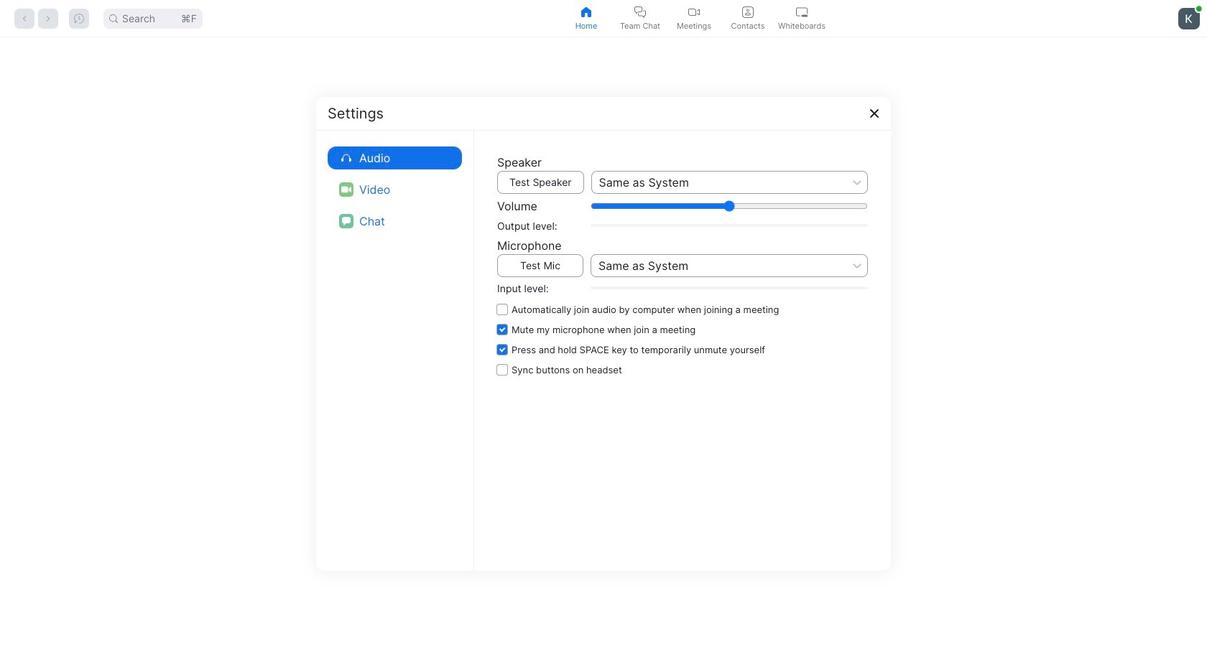 Task type: locate. For each thing, give the bounding box(es) containing it.
2 progress bar from the top
[[591, 287, 869, 290]]

tab panel
[[0, 37, 1208, 668]]

headphone image
[[339, 151, 354, 165], [342, 153, 352, 163]]

magnifier image
[[109, 14, 118, 23]]

plus squircle image
[[483, 265, 515, 297], [483, 265, 515, 297]]

video on image inside image
[[342, 184, 352, 194]]

video on image
[[689, 6, 700, 18], [689, 6, 700, 18], [342, 184, 352, 194]]

online image
[[1197, 6, 1203, 11], [1197, 6, 1203, 11]]

None checkbox
[[498, 299, 869, 320], [498, 340, 869, 360], [498, 360, 869, 380], [498, 299, 869, 320], [498, 340, 869, 360], [498, 360, 869, 380]]

home small image
[[581, 6, 592, 18], [581, 6, 592, 18]]

None checkbox
[[498, 320, 869, 340]]

close image
[[869, 107, 881, 119]]

tab list
[[560, 0, 829, 37]]

magnifier image
[[109, 14, 118, 23]]

1 vertical spatial progress bar
[[591, 287, 869, 290]]

None range field
[[591, 200, 869, 212]]

progress bar
[[591, 224, 869, 227], [591, 287, 869, 290]]

team chat image
[[635, 6, 646, 18], [635, 6, 646, 18]]

1 progress bar from the top
[[591, 224, 869, 227]]

close image
[[869, 107, 881, 119]]

0 vertical spatial progress bar
[[591, 224, 869, 227]]

chat image
[[339, 214, 354, 228], [342, 217, 351, 225]]



Task type: describe. For each thing, give the bounding box(es) containing it.
settings tab list
[[328, 142, 462, 237]]

whiteboard small image
[[797, 6, 808, 18]]

whiteboard small image
[[797, 6, 808, 18]]

profile contact image
[[743, 6, 754, 18]]

video on image
[[339, 182, 354, 197]]

profile contact image
[[743, 6, 754, 18]]



Task type: vqa. For each thing, say whether or not it's contained in the screenshot.
range field
yes



